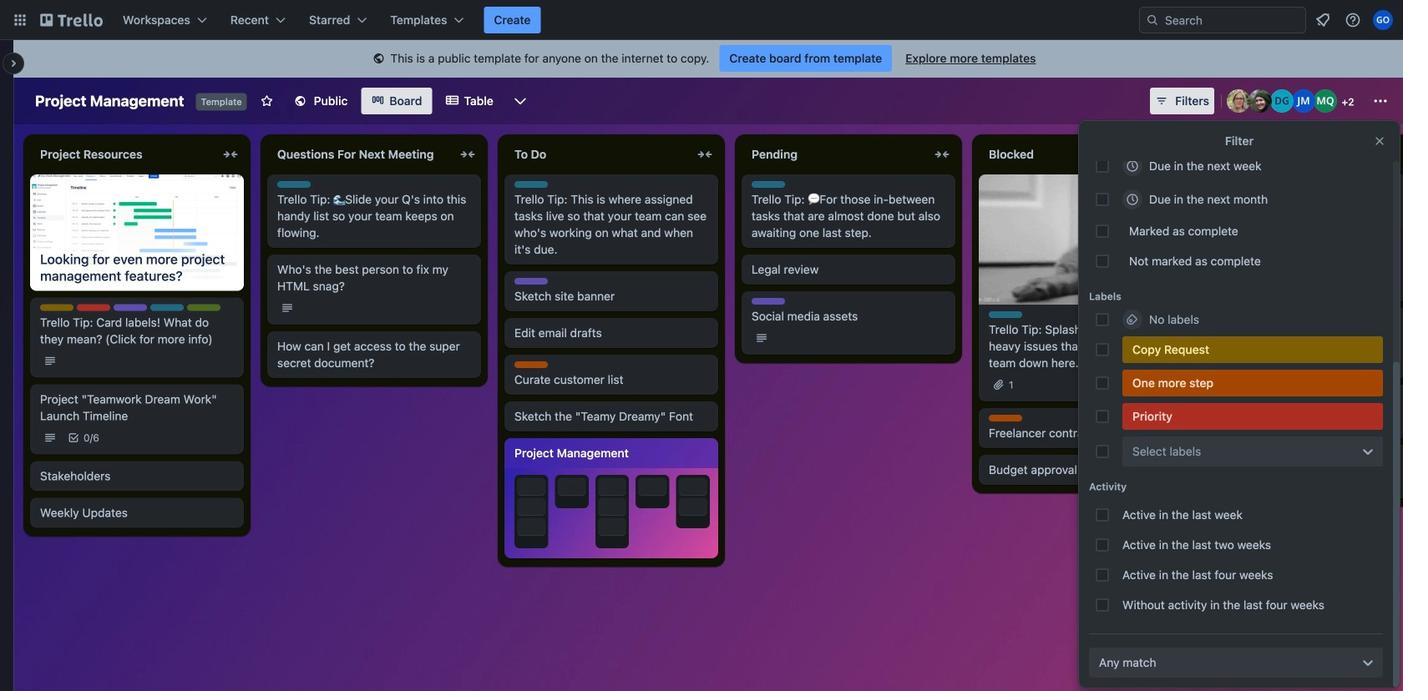 Task type: locate. For each thing, give the bounding box(es) containing it.
0 notifications image
[[1313, 10, 1333, 30]]

1 horizontal spatial color: yellow, title: "copy request" element
[[1123, 337, 1383, 363]]

1 collapse list image from the left
[[221, 145, 241, 165]]

primary element
[[0, 0, 1403, 40]]

2 horizontal spatial color: orange, title: "one more step" element
[[1123, 370, 1383, 397]]

3 collapse list image from the left
[[695, 145, 715, 165]]

color: yellow, title: "copy request" element
[[40, 305, 74, 311], [1123, 337, 1383, 363]]

0 horizontal spatial color: yellow, title: "copy request" element
[[40, 305, 74, 311]]

0 vertical spatial color: yellow, title: "copy request" element
[[40, 305, 74, 311]]

1 vertical spatial color: orange, title: "one more step" element
[[1123, 370, 1383, 397]]

search image
[[1146, 13, 1159, 27]]

open information menu image
[[1345, 12, 1362, 28]]

color: sky, title: "trello tip" element
[[277, 181, 311, 188], [515, 181, 548, 188], [752, 181, 785, 188], [1226, 235, 1260, 241], [150, 305, 184, 311], [989, 312, 1022, 318]]

0 vertical spatial color: orange, title: "one more step" element
[[515, 362, 548, 368]]

color: lime, title: "halp" element
[[187, 305, 221, 311]]

None text field
[[30, 141, 217, 168]]

color: purple, title: "design team" element
[[515, 278, 548, 285], [752, 298, 785, 305], [114, 305, 147, 311]]

None text field
[[505, 141, 692, 168], [742, 141, 929, 168], [979, 141, 1166, 168], [1216, 141, 1403, 168], [505, 141, 692, 168], [742, 141, 929, 168], [979, 141, 1166, 168], [1216, 141, 1403, 168]]

show menu image
[[1372, 93, 1389, 109]]

devan goldstein (devangoldstein2) image
[[1270, 89, 1294, 113]]

0 horizontal spatial color: orange, title: "one more step" element
[[515, 362, 548, 368]]

2 vertical spatial color: orange, title: "one more step" element
[[989, 415, 1022, 422]]

color: orange, title: "one more step" element
[[515, 362, 548, 368], [1123, 370, 1383, 397], [989, 415, 1022, 422]]

0 horizontal spatial color: red, title: "priority" element
[[77, 305, 110, 311]]

close popover image
[[1373, 134, 1387, 148]]

1 vertical spatial color: red, title: "priority" element
[[1123, 403, 1383, 430]]

2 horizontal spatial color: purple, title: "design team" element
[[752, 298, 785, 305]]

back to home image
[[40, 7, 103, 33]]

jordan mirchev (jordan_mirchev) image
[[1292, 89, 1316, 113]]

collapse list image
[[221, 145, 241, 165], [458, 145, 478, 165], [695, 145, 715, 165], [1169, 145, 1189, 165]]

color: red, title: "priority" element
[[77, 305, 110, 311], [1123, 403, 1383, 430]]

1 horizontal spatial color: orange, title: "one more step" element
[[989, 415, 1022, 422]]



Task type: describe. For each thing, give the bounding box(es) containing it.
customize views image
[[512, 93, 529, 109]]

gary orlando (garyorlando) image
[[1373, 10, 1393, 30]]

0 horizontal spatial color: purple, title: "design team" element
[[114, 305, 147, 311]]

Board name text field
[[27, 88, 193, 114]]

1 vertical spatial color: yellow, title: "copy request" element
[[1123, 337, 1383, 363]]

2 collapse list image from the left
[[458, 145, 478, 165]]

Search field
[[1159, 8, 1306, 32]]

collapse list image
[[932, 145, 952, 165]]

andrea crawford (andreacrawford8) image
[[1227, 89, 1250, 113]]

melody qiao (melodyqiao) image
[[1314, 89, 1337, 113]]

1 horizontal spatial color: purple, title: "design team" element
[[515, 278, 548, 285]]

4 collapse list image from the left
[[1169, 145, 1189, 165]]

star or unstar board image
[[260, 94, 274, 108]]

caity (caity) image
[[1249, 89, 1272, 113]]

0 vertical spatial color: red, title: "priority" element
[[77, 305, 110, 311]]

sm image
[[370, 51, 387, 68]]

1 horizontal spatial color: red, title: "priority" element
[[1123, 403, 1383, 430]]



Task type: vqa. For each thing, say whether or not it's contained in the screenshot.
RECENT dropdown button
no



